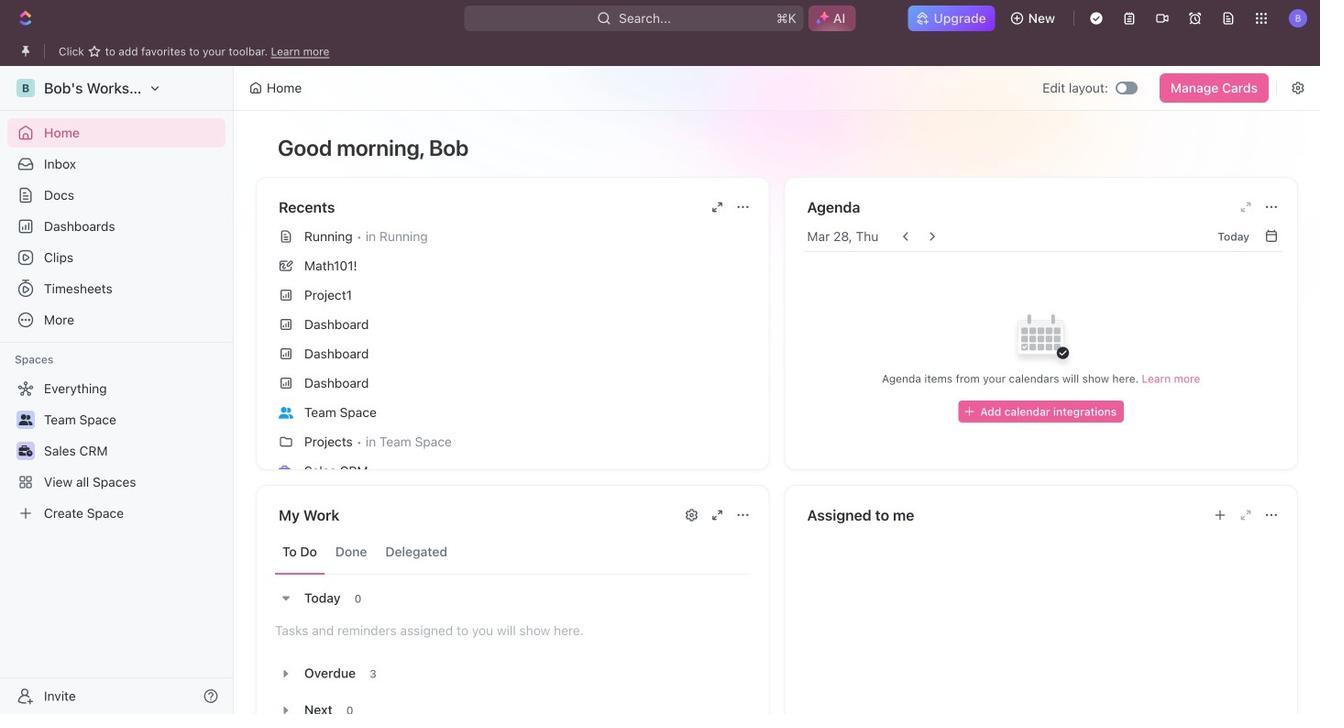 Task type: vqa. For each thing, say whether or not it's contained in the screenshot.
your inside Generate action items, improve your writing, access 100+ role-based templates, and more!
no



Task type: locate. For each thing, give the bounding box(es) containing it.
tree inside "sidebar" navigation
[[7, 374, 226, 528]]

bob's workspace, , element
[[17, 79, 35, 97]]

0 vertical spatial business time image
[[19, 446, 33, 457]]

sidebar navigation
[[0, 66, 237, 714]]

1 horizontal spatial business time image
[[279, 466, 293, 477]]

tab list
[[275, 530, 750, 575]]

business time image
[[19, 446, 33, 457], [279, 466, 293, 477]]

tree
[[7, 374, 226, 528]]

0 horizontal spatial business time image
[[19, 446, 33, 457]]

1 horizontal spatial user group image
[[279, 407, 293, 419]]

user group image
[[279, 407, 293, 419], [19, 414, 33, 425]]



Task type: describe. For each thing, give the bounding box(es) containing it.
0 horizontal spatial user group image
[[19, 414, 33, 425]]

1 vertical spatial business time image
[[279, 466, 293, 477]]

business time image inside "sidebar" navigation
[[19, 446, 33, 457]]



